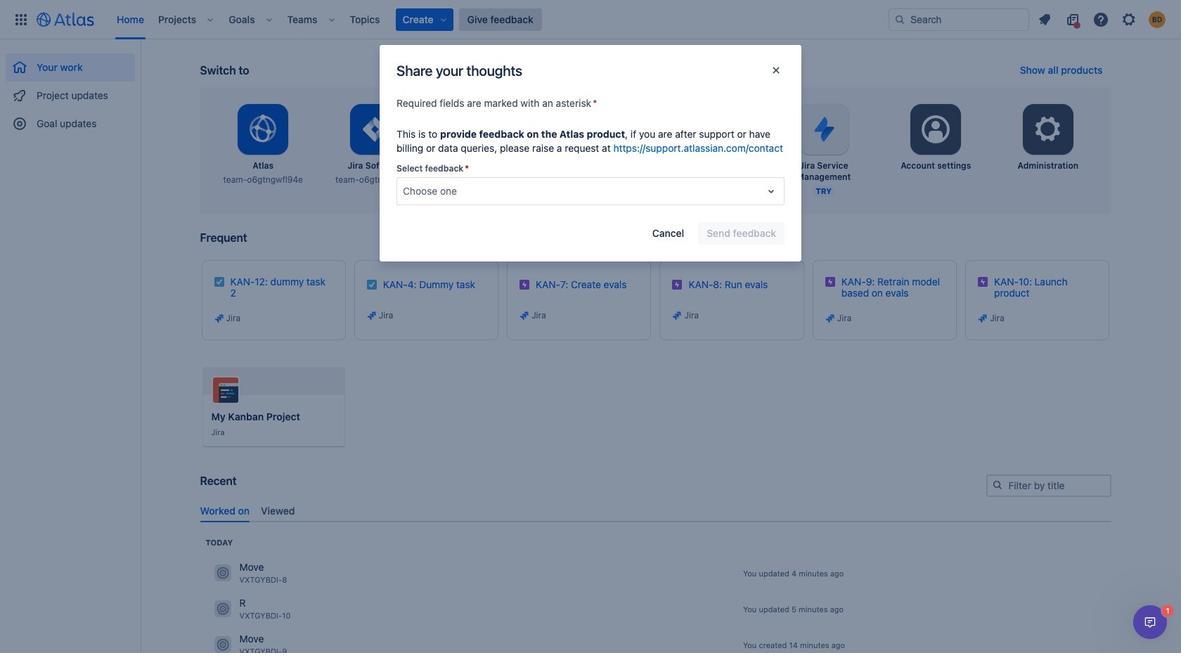 Task type: locate. For each thing, give the bounding box(es) containing it.
1 horizontal spatial settings image
[[1031, 113, 1065, 146]]

group
[[6, 39, 135, 142]]

tab list
[[194, 499, 1117, 522]]

1 vertical spatial townsquare image
[[214, 601, 231, 618]]

Filter by title field
[[988, 476, 1110, 496]]

search image
[[894, 14, 906, 25]]

townsquare image
[[214, 565, 231, 582], [214, 601, 231, 618], [214, 637, 231, 653]]

help image
[[1093, 11, 1110, 28]]

2 vertical spatial townsquare image
[[214, 637, 231, 653]]

jira image
[[366, 310, 377, 321], [366, 310, 377, 321], [672, 310, 683, 321], [213, 313, 225, 324], [825, 313, 836, 324]]

jira image
[[519, 310, 530, 321], [519, 310, 530, 321], [672, 310, 683, 321], [213, 313, 225, 324], [825, 313, 836, 324], [977, 313, 989, 324], [977, 313, 989, 324]]

open image
[[763, 183, 780, 200]]

banner
[[0, 0, 1181, 39]]

None text field
[[403, 184, 406, 198]]

0 horizontal spatial settings image
[[919, 113, 953, 146]]

2 townsquare image from the top
[[214, 601, 231, 618]]

settings image
[[919, 113, 953, 146], [1031, 113, 1065, 146]]

close modal image
[[768, 62, 785, 79]]

heading
[[206, 537, 233, 548]]

0 vertical spatial townsquare image
[[214, 565, 231, 582]]

None search field
[[889, 8, 1029, 31]]

top element
[[8, 0, 889, 39]]



Task type: vqa. For each thing, say whether or not it's contained in the screenshot.
Account icon
no



Task type: describe. For each thing, give the bounding box(es) containing it.
1 townsquare image from the top
[[214, 565, 231, 582]]

search image
[[992, 480, 1003, 491]]

1 settings image from the left
[[919, 113, 953, 146]]

Search field
[[889, 8, 1029, 31]]

3 townsquare image from the top
[[214, 637, 231, 653]]

2 settings image from the left
[[1031, 113, 1065, 146]]



